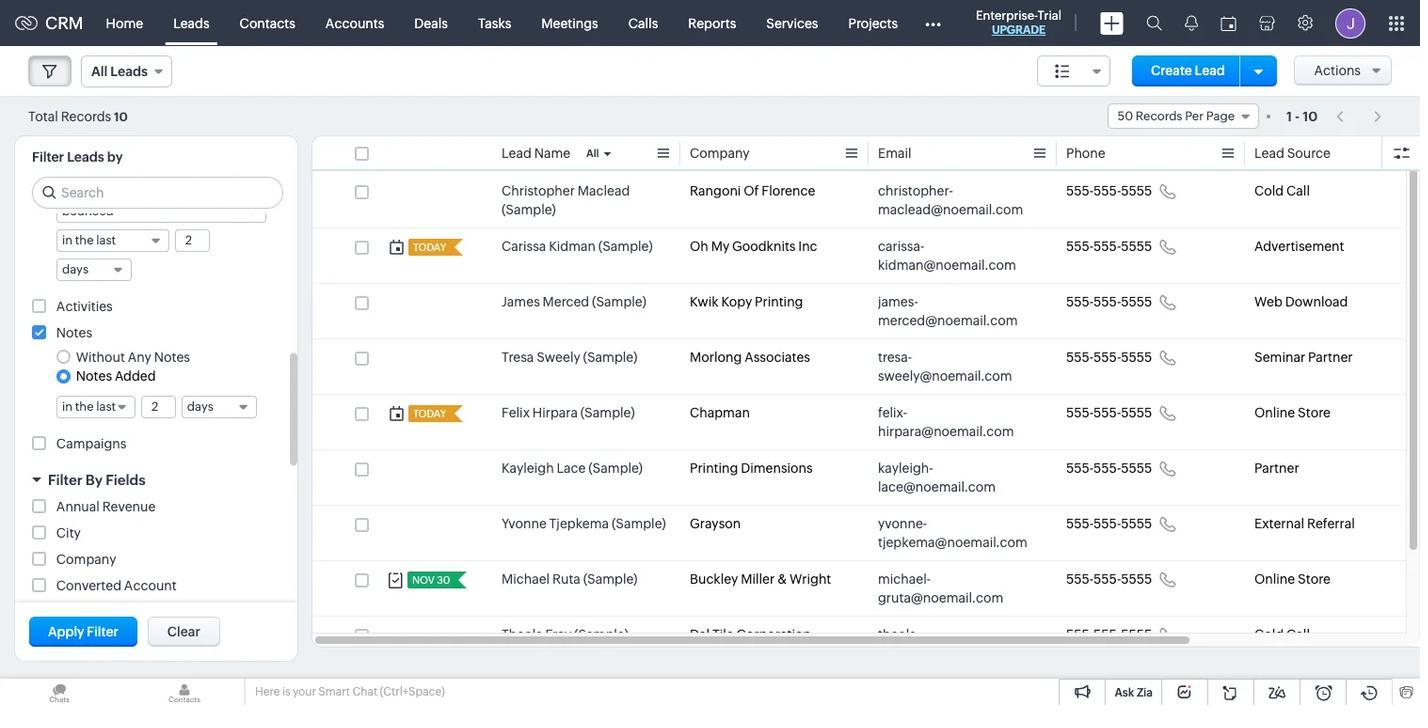 Task type: describe. For each thing, give the bounding box(es) containing it.
today for felix hirpara (sample)
[[413, 409, 446, 420]]

5555 for carissa- kidman@noemail.com
[[1121, 239, 1152, 254]]

michael-
[[878, 572, 931, 587]]

555-555-5555 for tresa- sweely@noemail.com
[[1067, 350, 1152, 365]]

theola- frey@noemail.com link
[[878, 626, 1029, 664]]

carissa-
[[878, 239, 925, 254]]

carissa kidman (sample)
[[502, 239, 653, 254]]

contacts link
[[225, 0, 310, 46]]

contacts
[[240, 16, 295, 31]]

actions
[[1314, 63, 1361, 78]]

555-555-5555 for felix- hirpara@noemail.com
[[1067, 406, 1152, 421]]

felix hirpara (sample)
[[502, 406, 635, 421]]

online store for felix- hirpara@noemail.com
[[1255, 406, 1331, 421]]

5555 for christopher- maclead@noemail.com
[[1121, 184, 1152, 199]]

james- merced@noemail.com
[[878, 295, 1018, 329]]

yvonne
[[502, 517, 547, 532]]

kwik kopy printing
[[690, 295, 803, 310]]

tasks link
[[463, 0, 526, 46]]

goodknits
[[732, 239, 796, 254]]

Search text field
[[33, 178, 282, 208]]

1 - 10
[[1287, 109, 1318, 124]]

added
[[115, 369, 156, 384]]

555-555-5555 for yvonne- tjepkema@noemail.com
[[1067, 517, 1152, 532]]

Other Modules field
[[913, 8, 954, 38]]

10 for total records 10
[[114, 110, 128, 124]]

0 horizontal spatial days field
[[56, 259, 132, 282]]

calls link
[[613, 0, 673, 46]]

lace@noemail.com
[[878, 480, 996, 495]]

1
[[1287, 109, 1292, 124]]

50 records per page
[[1118, 109, 1235, 123]]

michael- gruta@noemail.com
[[878, 572, 1004, 606]]

nov 30
[[412, 575, 450, 586]]

carissa kidman (sample) link
[[502, 237, 653, 256]]

christopher-
[[878, 184, 953, 199]]

yvonne tjepkema (sample) link
[[502, 515, 666, 534]]

tasks
[[478, 16, 511, 31]]

source
[[1287, 146, 1331, 161]]

converted account
[[56, 579, 177, 594]]

5555 for felix- hirpara@noemail.com
[[1121, 406, 1152, 421]]

tjepkema
[[549, 517, 609, 532]]

here
[[255, 686, 280, 699]]

grayson
[[690, 517, 741, 532]]

christopher maclead (sample) link
[[502, 182, 671, 219]]

50 Records Per Page field
[[1107, 104, 1259, 129]]

555-555-5555 for carissa- kidman@noemail.com
[[1067, 239, 1152, 254]]

the for the left days field
[[75, 234, 94, 248]]

kayleigh-
[[878, 461, 933, 476]]

10 for 1 - 10
[[1303, 109, 1318, 124]]

morlong
[[690, 350, 742, 365]]

in the last for the left days field
[[62, 234, 116, 248]]

1 vertical spatial printing
[[690, 461, 738, 476]]

online for felix- hirpara@noemail.com
[[1255, 406, 1295, 421]]

web download
[[1255, 295, 1348, 310]]

referral
[[1307, 517, 1355, 532]]

oh
[[690, 239, 709, 254]]

inc
[[798, 239, 818, 254]]

(sample) for kayleigh lace (sample)
[[589, 461, 643, 476]]

kayleigh lace (sample) link
[[502, 459, 643, 478]]

annual revenue
[[56, 500, 156, 515]]

seminar partner
[[1255, 350, 1353, 365]]

create lead button
[[1132, 56, 1244, 87]]

in the last for bottommost days field
[[62, 400, 116, 414]]

phone
[[1067, 146, 1106, 161]]

total
[[28, 109, 58, 124]]

page
[[1206, 109, 1235, 123]]

profile image
[[1336, 8, 1366, 38]]

kopy
[[721, 295, 752, 310]]

create lead
[[1151, 63, 1225, 78]]

fields
[[106, 473, 146, 489]]

kayleigh lace (sample)
[[502, 461, 643, 476]]

is
[[282, 686, 290, 699]]

home
[[106, 16, 143, 31]]

tresa sweely (sample) link
[[502, 348, 638, 367]]

services link
[[751, 0, 834, 46]]

kayleigh
[[502, 461, 554, 476]]

lead inside button
[[1195, 63, 1225, 78]]

all leads
[[91, 64, 148, 79]]

notes for notes
[[56, 326, 92, 341]]

ask zia
[[1115, 687, 1153, 700]]

calendar image
[[1221, 16, 1237, 31]]

meetings link
[[526, 0, 613, 46]]

today link for carissa
[[409, 239, 448, 256]]

lead name
[[502, 146, 571, 161]]

cold call for theola- frey@noemail.com
[[1255, 628, 1310, 643]]

1 vertical spatial company
[[56, 553, 116, 568]]

merced
[[543, 295, 590, 310]]

account
[[124, 579, 177, 594]]

notes for notes added
[[76, 369, 112, 384]]

store for felix- hirpara@noemail.com
[[1298, 406, 1331, 421]]

(sample) for michael ruta (sample)
[[583, 572, 638, 587]]

-
[[1295, 109, 1300, 124]]

5555 for michael- gruta@noemail.com
[[1121, 572, 1152, 587]]

morlong associates
[[690, 350, 810, 365]]

sweely@noemail.com
[[878, 369, 1013, 384]]

in for the left days field
[[62, 234, 73, 248]]

5555 for tresa- sweely@noemail.com
[[1121, 350, 1152, 365]]

filter for filter by fields
[[48, 473, 82, 489]]

leads for all leads
[[110, 64, 148, 79]]

(sample) for christopher maclead (sample)
[[502, 202, 556, 217]]

profile element
[[1324, 0, 1377, 46]]

today link for felix
[[409, 406, 448, 423]]

trial
[[1038, 8, 1062, 23]]

1 horizontal spatial printing
[[755, 295, 803, 310]]

days for bottommost days field
[[187, 400, 214, 414]]

5555 for theola- frey@noemail.com
[[1121, 628, 1152, 643]]

tresa- sweely@noemail.com link
[[878, 348, 1029, 386]]

total records 10
[[28, 109, 128, 124]]

annual
[[56, 500, 100, 515]]

download
[[1286, 295, 1348, 310]]

tresa-
[[878, 350, 912, 365]]

apply
[[48, 625, 84, 640]]

lead for lead source
[[1255, 146, 1285, 161]]

kayleigh- lace@noemail.com link
[[878, 459, 1029, 497]]

lead for lead name
[[502, 146, 532, 161]]

today for carissa kidman (sample)
[[413, 242, 446, 253]]

all for all
[[586, 148, 599, 159]]

(sample) for tresa sweely (sample)
[[583, 350, 638, 365]]

theola-
[[878, 628, 921, 643]]

signals image
[[1185, 15, 1198, 31]]

frey@noemail.com
[[878, 647, 994, 662]]

online for michael- gruta@noemail.com
[[1255, 572, 1295, 587]]

signals element
[[1174, 0, 1210, 46]]

(sample) for theola frey (sample)
[[574, 628, 629, 643]]

create
[[1151, 63, 1193, 78]]

dal
[[690, 628, 710, 643]]



Task type: locate. For each thing, give the bounding box(es) containing it.
in the last field for bottommost days field
[[56, 396, 136, 419]]

(sample)
[[502, 202, 556, 217], [599, 239, 653, 254], [592, 295, 647, 310], [583, 350, 638, 365], [581, 406, 635, 421], [589, 461, 643, 476], [612, 517, 666, 532], [583, 572, 638, 587], [574, 628, 629, 643]]

6 5555 from the top
[[1121, 461, 1152, 476]]

555-555-5555 for michael- gruta@noemail.com
[[1067, 572, 1152, 587]]

contacts image
[[125, 680, 244, 706]]

the down bounced
[[75, 234, 94, 248]]

deals link
[[399, 0, 463, 46]]

1 store from the top
[[1298, 406, 1331, 421]]

converted
[[56, 579, 121, 594]]

(sample) inside michael ruta (sample) link
[[583, 572, 638, 587]]

1 horizontal spatial leads
[[110, 64, 148, 79]]

partner right "seminar"
[[1308, 350, 1353, 365]]

0 vertical spatial last
[[96, 234, 116, 248]]

online store down the external referral
[[1255, 572, 1331, 587]]

0 vertical spatial all
[[91, 64, 108, 79]]

james
[[502, 295, 540, 310]]

0 horizontal spatial lead
[[502, 146, 532, 161]]

florence
[[762, 184, 815, 199]]

days field
[[56, 259, 132, 282], [182, 396, 257, 419]]

home link
[[91, 0, 158, 46]]

2 vertical spatial notes
[[76, 369, 112, 384]]

1 vertical spatial leads
[[110, 64, 148, 79]]

0 horizontal spatial all
[[91, 64, 108, 79]]

external
[[1255, 517, 1305, 532]]

christopher maclead (sample)
[[502, 184, 630, 217]]

1 online store from the top
[[1255, 406, 1331, 421]]

1 vertical spatial all
[[586, 148, 599, 159]]

online down "seminar"
[[1255, 406, 1295, 421]]

2 online store from the top
[[1255, 572, 1331, 587]]

apply filter
[[48, 625, 119, 640]]

2 5555 from the top
[[1121, 239, 1152, 254]]

calls
[[629, 16, 658, 31]]

0 vertical spatial online
[[1255, 406, 1295, 421]]

(sample) right sweely
[[583, 350, 638, 365]]

theola
[[502, 628, 543, 643]]

yvonne-
[[878, 517, 927, 532]]

2 555-555-5555 from the top
[[1067, 239, 1152, 254]]

web
[[1255, 295, 1283, 310]]

(sample) right merced
[[592, 295, 647, 310]]

None text field
[[176, 231, 209, 252], [142, 397, 175, 418], [176, 231, 209, 252], [142, 397, 175, 418]]

james merced (sample)
[[502, 295, 647, 310]]

in up campaigns
[[62, 400, 73, 414]]

email
[[878, 146, 912, 161]]

notes right any
[[154, 350, 190, 365]]

(sample) inside christopher maclead (sample)
[[502, 202, 556, 217]]

filter left by
[[48, 473, 82, 489]]

(sample) for james merced (sample)
[[592, 295, 647, 310]]

2 in the last field from the top
[[56, 396, 136, 419]]

2 today from the top
[[413, 409, 446, 420]]

all
[[91, 64, 108, 79], [586, 148, 599, 159]]

1 vertical spatial the
[[75, 400, 94, 414]]

records for total
[[61, 109, 111, 124]]

5555 for yvonne- tjepkema@noemail.com
[[1121, 517, 1152, 532]]

days for the left days field
[[62, 263, 89, 277]]

1 in the last from the top
[[62, 234, 116, 248]]

create menu element
[[1089, 0, 1135, 46]]

1 vertical spatial last
[[96, 400, 116, 414]]

2 the from the top
[[75, 400, 94, 414]]

0 horizontal spatial partner
[[1255, 461, 1300, 476]]

1 vertical spatial notes
[[154, 350, 190, 365]]

5 555-555-5555 from the top
[[1067, 406, 1152, 421]]

1 the from the top
[[75, 234, 94, 248]]

filter inside the filter by fields dropdown button
[[48, 473, 82, 489]]

last down bounced
[[96, 234, 116, 248]]

in the last field for the left days field
[[56, 230, 169, 253]]

records for 50
[[1136, 109, 1183, 123]]

(sample) inside james merced (sample) link
[[592, 295, 647, 310]]

navigation
[[1327, 103, 1392, 130]]

5 5555 from the top
[[1121, 406, 1152, 421]]

0 vertical spatial notes
[[56, 326, 92, 341]]

2 cold call from the top
[[1255, 628, 1310, 643]]

filter inside apply filter button
[[87, 625, 119, 640]]

hirpara@noemail.com
[[878, 425, 1014, 440]]

activities
[[56, 300, 113, 315]]

lead right create
[[1195, 63, 1225, 78]]

2 last from the top
[[96, 400, 116, 414]]

(sample) inside the 'tresa sweely (sample)' link
[[583, 350, 638, 365]]

call for theola- frey@noemail.com
[[1287, 628, 1310, 643]]

felix-
[[878, 406, 908, 421]]

0 vertical spatial printing
[[755, 295, 803, 310]]

555-555-5555
[[1067, 184, 1152, 199], [1067, 239, 1152, 254], [1067, 295, 1152, 310], [1067, 350, 1152, 365], [1067, 406, 1152, 421], [1067, 461, 1152, 476], [1067, 517, 1152, 532], [1067, 572, 1152, 587], [1067, 628, 1152, 643]]

cold for theola- frey@noemail.com
[[1255, 628, 1284, 643]]

0 horizontal spatial 10
[[114, 110, 128, 124]]

all up maclead
[[586, 148, 599, 159]]

(sample) for carissa kidman (sample)
[[599, 239, 653, 254]]

by
[[107, 150, 123, 165]]

store down 'seminar partner'
[[1298, 406, 1331, 421]]

michael ruta (sample) link
[[502, 570, 638, 589]]

associates
[[745, 350, 810, 365]]

0 vertical spatial in the last field
[[56, 230, 169, 253]]

1 vertical spatial online store
[[1255, 572, 1331, 587]]

partner up the external in the right of the page
[[1255, 461, 1300, 476]]

call for christopher- maclead@noemail.com
[[1287, 184, 1310, 199]]

None field
[[1037, 56, 1111, 87]]

filter by fields
[[48, 473, 146, 489]]

leads for filter leads by
[[67, 150, 104, 165]]

leads down 'home'
[[110, 64, 148, 79]]

in the last down bounced
[[62, 234, 116, 248]]

(sample) right lace
[[589, 461, 643, 476]]

without
[[76, 350, 125, 365]]

2 online from the top
[[1255, 572, 1295, 587]]

0 vertical spatial days field
[[56, 259, 132, 282]]

5555 for james- merced@noemail.com
[[1121, 295, 1152, 310]]

1 vertical spatial days field
[[182, 396, 257, 419]]

0 horizontal spatial printing
[[690, 461, 738, 476]]

1 horizontal spatial all
[[586, 148, 599, 159]]

0 horizontal spatial records
[[61, 109, 111, 124]]

enterprise-trial upgrade
[[976, 8, 1062, 37]]

(sample) inside yvonne tjepkema (sample) link
[[612, 517, 666, 532]]

1 cold from the top
[[1255, 184, 1284, 199]]

1 vertical spatial in
[[62, 400, 73, 414]]

50
[[1118, 109, 1133, 123]]

days up activities
[[62, 263, 89, 277]]

printing right kopy
[[755, 295, 803, 310]]

(sample) inside kayleigh lace (sample) link
[[589, 461, 643, 476]]

in for bottommost days field
[[62, 400, 73, 414]]

james merced (sample) link
[[502, 293, 647, 312]]

leads inside field
[[110, 64, 148, 79]]

of
[[744, 184, 759, 199]]

1 today from the top
[[413, 242, 446, 253]]

row group containing christopher maclead (sample)
[[313, 173, 1420, 706]]

9 555-555-5555 from the top
[[1067, 628, 1152, 643]]

last for bottommost days field
[[96, 400, 116, 414]]

leads link
[[158, 0, 225, 46]]

4 5555 from the top
[[1121, 350, 1152, 365]]

2 call from the top
[[1287, 628, 1310, 643]]

theola frey (sample) link
[[502, 626, 629, 645]]

0 vertical spatial today
[[413, 242, 446, 253]]

1 online from the top
[[1255, 406, 1295, 421]]

5555
[[1121, 184, 1152, 199], [1121, 239, 1152, 254], [1121, 295, 1152, 310], [1121, 350, 1152, 365], [1121, 406, 1152, 421], [1121, 461, 1152, 476], [1121, 517, 1152, 532], [1121, 572, 1152, 587], [1121, 628, 1152, 643]]

last for the left days field
[[96, 234, 116, 248]]

1 5555 from the top
[[1121, 184, 1152, 199]]

10 inside total records 10
[[114, 110, 128, 124]]

here is your smart chat (ctrl+space)
[[255, 686, 445, 699]]

1 today link from the top
[[409, 239, 448, 256]]

meetings
[[542, 16, 598, 31]]

1 vertical spatial filter
[[48, 473, 82, 489]]

create menu image
[[1100, 12, 1124, 34]]

michael
[[502, 572, 550, 587]]

0 horizontal spatial leads
[[67, 150, 104, 165]]

(sample) right hirpara
[[581, 406, 635, 421]]

2 cold from the top
[[1255, 628, 1284, 643]]

call
[[1287, 184, 1310, 199], [1287, 628, 1310, 643]]

0 vertical spatial today link
[[409, 239, 448, 256]]

1 in the last field from the top
[[56, 230, 169, 253]]

(sample) right tjepkema
[[612, 517, 666, 532]]

sweely
[[537, 350, 581, 365]]

online store for michael- gruta@noemail.com
[[1255, 572, 1331, 587]]

christopher- maclead@noemail.com link
[[878, 182, 1029, 219]]

felix- hirpara@noemail.com
[[878, 406, 1014, 440]]

all for all leads
[[91, 64, 108, 79]]

in down bounced
[[62, 234, 73, 248]]

1 vertical spatial store
[[1298, 572, 1331, 587]]

online
[[1255, 406, 1295, 421], [1255, 572, 1295, 587]]

hirpara
[[533, 406, 578, 421]]

leads right home link
[[173, 16, 210, 31]]

in the last
[[62, 234, 116, 248], [62, 400, 116, 414]]

filter down total
[[32, 150, 64, 165]]

(sample) for yvonne tjepkema (sample)
[[612, 517, 666, 532]]

(sample) right kidman
[[599, 239, 653, 254]]

0 vertical spatial the
[[75, 234, 94, 248]]

1 horizontal spatial days
[[187, 400, 214, 414]]

all inside field
[[91, 64, 108, 79]]

notes down "without"
[[76, 369, 112, 384]]

1 vertical spatial today link
[[409, 406, 448, 423]]

1 vertical spatial online
[[1255, 572, 1295, 587]]

in the last field down bounced
[[56, 230, 169, 253]]

company up converted
[[56, 553, 116, 568]]

carissa- kidman@noemail.com link
[[878, 237, 1029, 275]]

3 5555 from the top
[[1121, 295, 1152, 310]]

filter leads by
[[32, 150, 123, 165]]

1 vertical spatial days
[[187, 400, 214, 414]]

2 vertical spatial leads
[[67, 150, 104, 165]]

yvonne- tjepkema@noemail.com
[[878, 517, 1028, 551]]

1 vertical spatial today
[[413, 409, 446, 420]]

notes down activities
[[56, 326, 92, 341]]

deals
[[414, 16, 448, 31]]

filter
[[32, 150, 64, 165], [48, 473, 82, 489], [87, 625, 119, 640]]

1 horizontal spatial 10
[[1303, 109, 1318, 124]]

0 vertical spatial cold call
[[1255, 184, 1310, 199]]

notes added
[[76, 369, 156, 384]]

the for bottommost days field
[[75, 400, 94, 414]]

10 right "-" on the right top of page
[[1303, 109, 1318, 124]]

in the last field down notes added
[[56, 396, 136, 419]]

3 555-555-5555 from the top
[[1067, 295, 1152, 310]]

reports
[[688, 16, 736, 31]]

2 in the last from the top
[[62, 400, 116, 414]]

felix- hirpara@noemail.com link
[[878, 404, 1029, 441]]

clear
[[167, 625, 200, 640]]

cold call for christopher- maclead@noemail.com
[[1255, 184, 1310, 199]]

All Leads field
[[81, 56, 172, 88]]

search element
[[1135, 0, 1174, 46]]

1 555-555-5555 from the top
[[1067, 184, 1152, 199]]

maclead@noemail.com
[[878, 202, 1024, 217]]

4 555-555-5555 from the top
[[1067, 350, 1152, 365]]

1 horizontal spatial lead
[[1195, 63, 1225, 78]]

printing up "grayson"
[[690, 461, 738, 476]]

0 vertical spatial partner
[[1308, 350, 1353, 365]]

0 vertical spatial in
[[62, 234, 73, 248]]

7 5555 from the top
[[1121, 517, 1152, 532]]

tile
[[712, 628, 734, 643]]

0 vertical spatial store
[[1298, 406, 1331, 421]]

in the last up campaigns
[[62, 400, 116, 414]]

(sample) down christopher
[[502, 202, 556, 217]]

yvonne- tjepkema@noemail.com link
[[878, 515, 1029, 553]]

1 last from the top
[[96, 234, 116, 248]]

theola frey (sample)
[[502, 628, 629, 643]]

0 horizontal spatial company
[[56, 553, 116, 568]]

555-555-5555 for james- merced@noemail.com
[[1067, 295, 1152, 310]]

8 555-555-5555 from the top
[[1067, 572, 1152, 587]]

lead left name
[[502, 146, 532, 161]]

0 vertical spatial cold
[[1255, 184, 1284, 199]]

9 5555 from the top
[[1121, 628, 1152, 643]]

external referral
[[1255, 517, 1355, 532]]

555-555-5555 for kayleigh- lace@noemail.com
[[1067, 461, 1152, 476]]

without any notes
[[76, 350, 190, 365]]

kwik
[[690, 295, 719, 310]]

theola- frey@noemail.com
[[878, 628, 994, 662]]

1 call from the top
[[1287, 184, 1310, 199]]

revenue
[[102, 500, 156, 515]]

chat
[[352, 686, 378, 699]]

(sample) inside carissa kidman (sample) link
[[599, 239, 653, 254]]

store for michael- gruta@noemail.com
[[1298, 572, 1331, 587]]

(sample) inside theola frey (sample) link
[[574, 628, 629, 643]]

1 in from the top
[[62, 234, 73, 248]]

last down notes added
[[96, 400, 116, 414]]

1 horizontal spatial company
[[690, 146, 750, 161]]

michael- gruta@noemail.com link
[[878, 570, 1029, 608]]

cold for christopher- maclead@noemail.com
[[1255, 184, 1284, 199]]

records right 50
[[1136, 109, 1183, 123]]

7 555-555-5555 from the top
[[1067, 517, 1152, 532]]

2 horizontal spatial lead
[[1255, 146, 1285, 161]]

days down without any notes
[[187, 400, 214, 414]]

0 vertical spatial online store
[[1255, 406, 1331, 421]]

1 vertical spatial cold
[[1255, 628, 1284, 643]]

printing
[[755, 295, 803, 310], [690, 461, 738, 476]]

1 vertical spatial in the last field
[[56, 396, 136, 419]]

555-555-5555 for christopher- maclead@noemail.com
[[1067, 184, 1152, 199]]

leads left the by
[[67, 150, 104, 165]]

2 in from the top
[[62, 400, 73, 414]]

ask
[[1115, 687, 1135, 700]]

any
[[128, 350, 151, 365]]

1 cold call from the top
[[1255, 184, 1310, 199]]

kidman
[[549, 239, 596, 254]]

1 vertical spatial partner
[[1255, 461, 1300, 476]]

0 vertical spatial in the last
[[62, 234, 116, 248]]

lead left source
[[1255, 146, 1285, 161]]

records inside 50 records per page field
[[1136, 109, 1183, 123]]

1 horizontal spatial days field
[[182, 396, 257, 419]]

store down the external referral
[[1298, 572, 1331, 587]]

search image
[[1147, 15, 1163, 31]]

all up total records 10
[[91, 64, 108, 79]]

tresa
[[502, 350, 534, 365]]

1 horizontal spatial records
[[1136, 109, 1183, 123]]

felix
[[502, 406, 530, 421]]

1 vertical spatial cold call
[[1255, 628, 1310, 643]]

chats image
[[0, 680, 119, 706]]

filter for filter leads by
[[32, 150, 64, 165]]

1 horizontal spatial partner
[[1308, 350, 1353, 365]]

zia
[[1137, 687, 1153, 700]]

2 store from the top
[[1298, 572, 1331, 587]]

(sample) inside felix hirpara (sample) link
[[581, 406, 635, 421]]

0 vertical spatial call
[[1287, 184, 1310, 199]]

10 up the by
[[114, 110, 128, 124]]

lace
[[557, 461, 586, 476]]

company up rangoni
[[690, 146, 750, 161]]

0 vertical spatial filter
[[32, 150, 64, 165]]

christopher- maclead@noemail.com
[[878, 184, 1024, 217]]

555-555-5555 for theola- frey@noemail.com
[[1067, 628, 1152, 643]]

size image
[[1055, 63, 1070, 80]]

the up campaigns
[[75, 400, 94, 414]]

online store down 'seminar partner'
[[1255, 406, 1331, 421]]

2 today link from the top
[[409, 406, 448, 423]]

0 vertical spatial company
[[690, 146, 750, 161]]

james-
[[878, 295, 919, 310]]

filter right apply
[[87, 625, 119, 640]]

(sample) right frey
[[574, 628, 629, 643]]

5555 for kayleigh- lace@noemail.com
[[1121, 461, 1152, 476]]

advertisement
[[1255, 239, 1345, 254]]

0 vertical spatial leads
[[173, 16, 210, 31]]

leads
[[173, 16, 210, 31], [110, 64, 148, 79], [67, 150, 104, 165]]

0 horizontal spatial days
[[62, 263, 89, 277]]

2 horizontal spatial leads
[[173, 16, 210, 31]]

bounced field
[[56, 201, 266, 223]]

6 555-555-5555 from the top
[[1067, 461, 1152, 476]]

row group
[[313, 173, 1420, 706]]

8 5555 from the top
[[1121, 572, 1152, 587]]

(sample) for felix hirpara (sample)
[[581, 406, 635, 421]]

1 vertical spatial call
[[1287, 628, 1310, 643]]

2 vertical spatial filter
[[87, 625, 119, 640]]

days
[[62, 263, 89, 277], [187, 400, 214, 414]]

1 vertical spatial in the last
[[62, 400, 116, 414]]

seminar
[[1255, 350, 1306, 365]]

records up filter leads by on the top
[[61, 109, 111, 124]]

online down the external in the right of the page
[[1255, 572, 1295, 587]]

(sample) right ruta
[[583, 572, 638, 587]]

smart
[[319, 686, 350, 699]]

0 vertical spatial days
[[62, 263, 89, 277]]

projects
[[849, 16, 898, 31]]

in the last field
[[56, 230, 169, 253], [56, 396, 136, 419]]



Task type: vqa. For each thing, say whether or not it's contained in the screenshot.
the top 4
no



